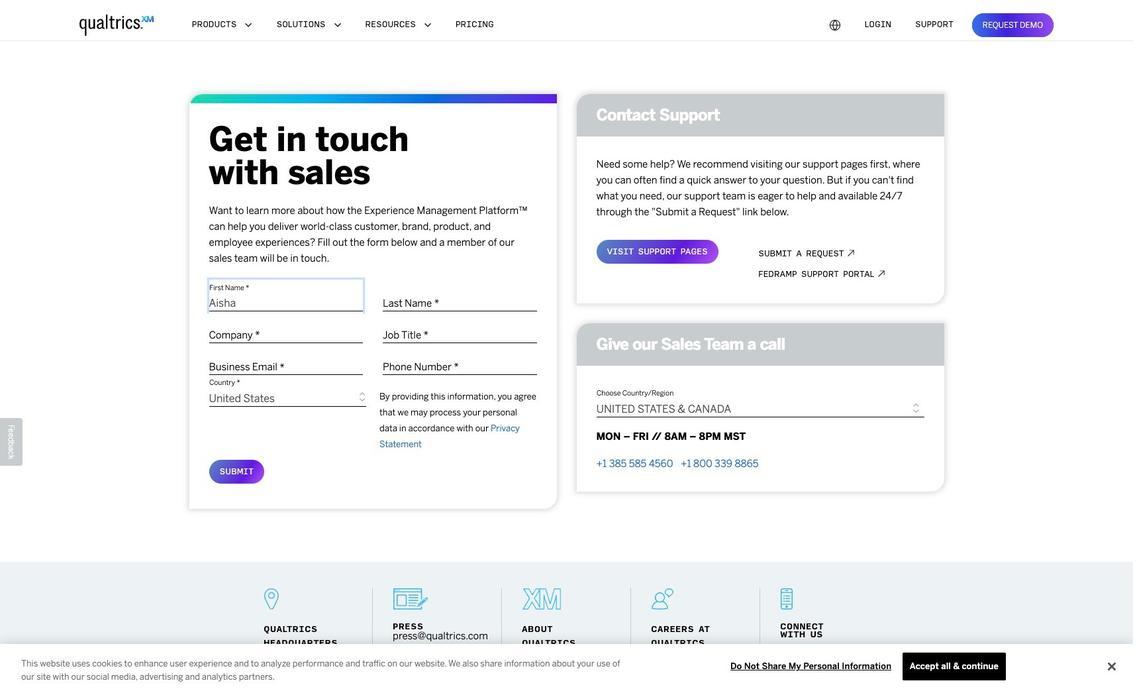 Task type: describe. For each thing, give the bounding box(es) containing it.
1   text field from the top
[[383, 280, 537, 311]]

required element
[[280, 362, 285, 374]]



Task type: vqa. For each thing, say whether or not it's contained in the screenshot.
LANGUAGE "image"
yes



Task type: locate. For each thing, give the bounding box(es) containing it.
1 black image from the left
[[783, 655, 790, 666]]

  telephone field
[[383, 343, 537, 375]]

black image
[[783, 655, 790, 666], [818, 655, 830, 666]]

  email field
[[209, 343, 363, 375]]

privacy alert dialog
[[0, 644, 1134, 691]]

language image
[[829, 19, 841, 31]]

2   text field from the top
[[209, 311, 363, 343]]

qualtrics home page image
[[79, 15, 154, 36]]

  text field
[[383, 280, 537, 311], [383, 311, 537, 343]]

2   text field from the top
[[383, 311, 537, 343]]

1   text field from the top
[[209, 280, 363, 311]]

  text field
[[209, 280, 363, 311], [209, 311, 363, 343]]

0 horizontal spatial black image
[[783, 655, 790, 666]]

2 black image from the left
[[818, 655, 830, 666]]

1 horizontal spatial black image
[[818, 655, 830, 666]]



